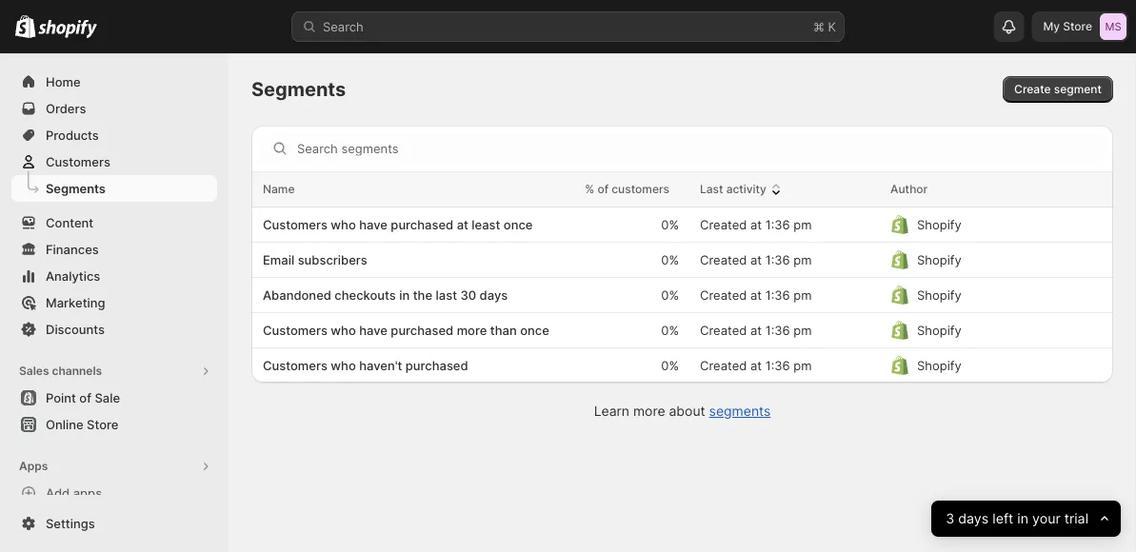 Task type: locate. For each thing, give the bounding box(es) containing it.
my store image
[[1101, 13, 1127, 40]]

1 vertical spatial segments
[[46, 181, 106, 196]]

haven't
[[359, 358, 402, 373]]

created at 1:36 pm for least
[[700, 217, 812, 232]]

in
[[399, 288, 410, 303], [1018, 511, 1029, 527]]

4 shopify from the top
[[918, 323, 962, 338]]

1:36 pm for than
[[766, 323, 812, 338]]

1 vertical spatial purchased
[[391, 323, 454, 338]]

last activity
[[700, 182, 767, 196]]

purchased down the
[[391, 323, 454, 338]]

4 0% from the top
[[662, 323, 679, 338]]

store down sale
[[87, 417, 119, 432]]

at for customers who have purchased at least once
[[751, 217, 762, 232]]

customers for customers who have purchased at least once
[[263, 217, 328, 232]]

purchased for at
[[391, 217, 454, 232]]

1 who from the top
[[331, 217, 356, 232]]

customers who have purchased at least once link
[[263, 215, 560, 234]]

learn
[[594, 404, 630, 420]]

who down checkouts at the left bottom of the page
[[331, 323, 356, 338]]

0 vertical spatial of
[[598, 182, 609, 196]]

0 vertical spatial once
[[504, 217, 533, 232]]

5 shopify from the top
[[918, 358, 962, 373]]

1 created from the top
[[700, 217, 747, 232]]

more
[[457, 323, 487, 338], [634, 404, 666, 420]]

add apps button
[[11, 480, 217, 507]]

in inside dropdown button
[[1018, 511, 1029, 527]]

created at 1:36 pm
[[700, 217, 812, 232], [700, 253, 812, 267], [700, 288, 812, 303], [700, 323, 812, 338], [700, 358, 812, 373]]

shopify for 30
[[918, 288, 962, 303]]

purchased up email subscribers link
[[391, 217, 454, 232]]

settings link
[[11, 511, 217, 537]]

0 horizontal spatial of
[[79, 391, 91, 405]]

5 1:36 pm from the top
[[766, 358, 812, 373]]

1:36 pm for least
[[766, 217, 812, 232]]

3 created at 1:36 pm from the top
[[700, 288, 812, 303]]

content link
[[11, 210, 217, 236]]

days inside dropdown button
[[959, 511, 989, 527]]

2 vertical spatial who
[[331, 358, 356, 373]]

1 vertical spatial store
[[87, 417, 119, 432]]

content
[[46, 215, 94, 230]]

customers link
[[11, 149, 217, 175]]

1 vertical spatial more
[[634, 404, 666, 420]]

created at 1:36 pm for 30
[[700, 288, 812, 303]]

shopify
[[918, 217, 962, 232], [918, 253, 962, 267], [918, 288, 962, 303], [918, 323, 962, 338], [918, 358, 962, 373]]

customers for customers who haven't purchased
[[263, 358, 328, 373]]

segments
[[252, 78, 346, 101], [46, 181, 106, 196]]

created
[[700, 217, 747, 232], [700, 253, 747, 267], [700, 288, 747, 303], [700, 323, 747, 338], [700, 358, 747, 373]]

have
[[359, 217, 388, 232], [359, 323, 388, 338]]

who left the haven't
[[331, 358, 356, 373]]

0 vertical spatial segments
[[252, 78, 346, 101]]

3 0% from the top
[[662, 288, 679, 303]]

0 vertical spatial purchased
[[391, 217, 454, 232]]

1:36 pm
[[766, 217, 812, 232], [766, 253, 812, 267], [766, 288, 812, 303], [766, 323, 812, 338], [766, 358, 812, 373]]

1 vertical spatial days
[[959, 511, 989, 527]]

1 vertical spatial of
[[79, 391, 91, 405]]

in left the
[[399, 288, 410, 303]]

5 0% from the top
[[662, 358, 679, 373]]

online store button
[[0, 412, 229, 438]]

0 vertical spatial more
[[457, 323, 487, 338]]

last
[[436, 288, 457, 303]]

store inside online store link
[[87, 417, 119, 432]]

days right 30
[[480, 288, 508, 303]]

segments up content
[[46, 181, 106, 196]]

apps button
[[11, 454, 217, 480]]

1:36 pm for 30
[[766, 288, 812, 303]]

store for my store
[[1064, 20, 1093, 33]]

1 0% from the top
[[662, 217, 679, 232]]

segment
[[1055, 82, 1103, 96]]

3 who from the top
[[331, 358, 356, 373]]

point of sale button
[[0, 385, 229, 412]]

3 days left in your trial button
[[932, 501, 1122, 537]]

settings
[[46, 516, 95, 531]]

store
[[1064, 20, 1093, 33], [87, 417, 119, 432]]

1 horizontal spatial segments
[[252, 78, 346, 101]]

4 created at 1:36 pm from the top
[[700, 323, 812, 338]]

of left sale
[[79, 391, 91, 405]]

once for customers who have purchased more than once
[[520, 323, 550, 338]]

of right %
[[598, 182, 609, 196]]

2 have from the top
[[359, 323, 388, 338]]

1 vertical spatial who
[[331, 323, 356, 338]]

0 vertical spatial in
[[399, 288, 410, 303]]

add apps
[[46, 486, 102, 501]]

0 vertical spatial store
[[1064, 20, 1093, 33]]

3 created from the top
[[700, 288, 747, 303]]

0 vertical spatial who
[[331, 217, 356, 232]]

activity
[[727, 182, 767, 196]]

have up email subscribers link
[[359, 217, 388, 232]]

more left than
[[457, 323, 487, 338]]

at for customers who have purchased more than once
[[751, 323, 762, 338]]

who for customers who have purchased at least once
[[331, 217, 356, 232]]

0 horizontal spatial more
[[457, 323, 487, 338]]

at
[[457, 217, 469, 232], [751, 217, 762, 232], [751, 253, 762, 267], [751, 288, 762, 303], [751, 323, 762, 338], [751, 358, 762, 373]]

3 1:36 pm from the top
[[766, 288, 812, 303]]

1 horizontal spatial in
[[1018, 511, 1029, 527]]

who up subscribers
[[331, 217, 356, 232]]

created for 30
[[700, 288, 747, 303]]

discounts link
[[11, 316, 217, 343]]

4 1:36 pm from the top
[[766, 323, 812, 338]]

products
[[46, 128, 99, 142]]

sales channels button
[[11, 358, 217, 385]]

checkouts
[[335, 288, 396, 303]]

once right least
[[504, 217, 533, 232]]

purchased down the customers who have purchased more than once link
[[406, 358, 468, 373]]

last activity button
[[700, 180, 786, 199]]

store for online store
[[87, 417, 119, 432]]

3 shopify from the top
[[918, 288, 962, 303]]

customers
[[612, 182, 670, 196]]

in right left
[[1018, 511, 1029, 527]]

abandoned checkouts in the last 30 days link
[[263, 286, 560, 305]]

1 horizontal spatial of
[[598, 182, 609, 196]]

more right learn
[[634, 404, 666, 420]]

subscribers
[[298, 253, 368, 267]]

purchased
[[391, 217, 454, 232], [391, 323, 454, 338], [406, 358, 468, 373]]

apps
[[19, 460, 48, 474]]

customers who have purchased more than once link
[[263, 321, 560, 340]]

days right 3
[[959, 511, 989, 527]]

1 vertical spatial have
[[359, 323, 388, 338]]

of for customers
[[598, 182, 609, 196]]

finances
[[46, 242, 99, 257]]

4 created from the top
[[700, 323, 747, 338]]

once
[[504, 217, 533, 232], [520, 323, 550, 338]]

segments down search
[[252, 78, 346, 101]]

marketing
[[46, 295, 105, 310]]

1 vertical spatial once
[[520, 323, 550, 338]]

1 1:36 pm from the top
[[766, 217, 812, 232]]

1 created at 1:36 pm from the top
[[700, 217, 812, 232]]

of inside button
[[79, 391, 91, 405]]

of
[[598, 182, 609, 196], [79, 391, 91, 405]]

email subscribers link
[[263, 251, 560, 270]]

left
[[993, 511, 1014, 527]]

0 horizontal spatial days
[[480, 288, 508, 303]]

0 horizontal spatial store
[[87, 417, 119, 432]]

1 shopify from the top
[[918, 217, 962, 232]]

1 have from the top
[[359, 217, 388, 232]]

1 horizontal spatial more
[[634, 404, 666, 420]]

sales channels
[[19, 364, 102, 378]]

who
[[331, 217, 356, 232], [331, 323, 356, 338], [331, 358, 356, 373]]

2 created at 1:36 pm from the top
[[700, 253, 812, 267]]

shopify image
[[38, 20, 97, 39]]

who for customers who have purchased more than once
[[331, 323, 356, 338]]

0%
[[662, 217, 679, 232], [662, 253, 679, 267], [662, 288, 679, 303], [662, 323, 679, 338], [662, 358, 679, 373]]

0 vertical spatial have
[[359, 217, 388, 232]]

at for customers who haven't purchased
[[751, 358, 762, 373]]

0 horizontal spatial in
[[399, 288, 410, 303]]

5 created from the top
[[700, 358, 747, 373]]

discounts
[[46, 322, 105, 337]]

5 created at 1:36 pm from the top
[[700, 358, 812, 373]]

analytics link
[[11, 263, 217, 290]]

home link
[[11, 69, 217, 95]]

store right my
[[1064, 20, 1093, 33]]

1 horizontal spatial days
[[959, 511, 989, 527]]

customers
[[46, 154, 110, 169], [263, 217, 328, 232], [263, 323, 328, 338], [263, 358, 328, 373]]

Search segments text field
[[297, 133, 1106, 164]]

1 vertical spatial in
[[1018, 511, 1029, 527]]

once right than
[[520, 323, 550, 338]]

point of sale link
[[11, 385, 217, 412]]

my
[[1044, 20, 1061, 33]]

online store
[[46, 417, 119, 432]]

sales
[[19, 364, 49, 378]]

1 horizontal spatial store
[[1064, 20, 1093, 33]]

create segment
[[1015, 82, 1103, 96]]

have for at
[[359, 217, 388, 232]]

created for least
[[700, 217, 747, 232]]

marketing link
[[11, 290, 217, 316]]

k
[[829, 19, 837, 34]]

online
[[46, 417, 84, 432]]

2 who from the top
[[331, 323, 356, 338]]

point
[[46, 391, 76, 405]]

have up the haven't
[[359, 323, 388, 338]]

⌘
[[814, 19, 825, 34]]

%
[[585, 182, 595, 196]]



Task type: vqa. For each thing, say whether or not it's contained in the screenshot.
LAST ACTIVITY button
yes



Task type: describe. For each thing, give the bounding box(es) containing it.
customers for customers
[[46, 154, 110, 169]]

2 0% from the top
[[662, 253, 679, 267]]

once for customers who have purchased at least once
[[504, 217, 533, 232]]

who for customers who haven't purchased
[[331, 358, 356, 373]]

abandoned
[[263, 288, 332, 303]]

0 horizontal spatial segments
[[46, 181, 106, 196]]

customers who have purchased at least once
[[263, 217, 533, 232]]

abandoned checkouts in the last 30 days
[[263, 288, 508, 303]]

products link
[[11, 122, 217, 149]]

create
[[1015, 82, 1052, 96]]

home
[[46, 74, 81, 89]]

created at 1:36 pm for than
[[700, 323, 812, 338]]

segments link
[[11, 175, 217, 202]]

least
[[472, 217, 501, 232]]

apps
[[73, 486, 102, 501]]

2 created from the top
[[700, 253, 747, 267]]

online store link
[[11, 412, 217, 438]]

shopify for than
[[918, 323, 962, 338]]

sale
[[95, 391, 120, 405]]

your
[[1033, 511, 1061, 527]]

created for than
[[700, 323, 747, 338]]

0 vertical spatial days
[[480, 288, 508, 303]]

add
[[46, 486, 70, 501]]

author
[[891, 182, 928, 196]]

my store
[[1044, 20, 1093, 33]]

customers for customers who have purchased more than once
[[263, 323, 328, 338]]

2 vertical spatial purchased
[[406, 358, 468, 373]]

than
[[491, 323, 517, 338]]

create segment link
[[1004, 76, 1114, 103]]

search
[[323, 19, 364, 34]]

channels
[[52, 364, 102, 378]]

name
[[263, 182, 295, 196]]

% of customers
[[585, 182, 670, 196]]

⌘ k
[[814, 19, 837, 34]]

2 shopify from the top
[[918, 253, 962, 267]]

0% for 30
[[662, 288, 679, 303]]

3 days left in your trial
[[946, 511, 1089, 527]]

2 1:36 pm from the top
[[766, 253, 812, 267]]

shopify image
[[15, 15, 35, 38]]

point of sale
[[46, 391, 120, 405]]

shopify for least
[[918, 217, 962, 232]]

email
[[263, 253, 295, 267]]

0% for least
[[662, 217, 679, 232]]

customers who haven't purchased link
[[263, 356, 560, 375]]

purchased for more
[[391, 323, 454, 338]]

segments
[[710, 404, 771, 420]]

customers who haven't purchased
[[263, 358, 468, 373]]

0% for than
[[662, 323, 679, 338]]

3
[[946, 511, 955, 527]]

at for abandoned checkouts in the last 30 days
[[751, 288, 762, 303]]

last
[[700, 182, 724, 196]]

orders
[[46, 101, 86, 116]]

segments link
[[710, 404, 771, 420]]

the
[[413, 288, 433, 303]]

orders link
[[11, 95, 217, 122]]

customers who have purchased more than once
[[263, 323, 550, 338]]

analytics
[[46, 269, 100, 283]]

email subscribers
[[263, 253, 368, 267]]

of for sale
[[79, 391, 91, 405]]

trial
[[1065, 511, 1089, 527]]

finances link
[[11, 236, 217, 263]]

30
[[461, 288, 477, 303]]

have for more
[[359, 323, 388, 338]]

at for email subscribers
[[751, 253, 762, 267]]

about
[[669, 404, 706, 420]]

learn more about segments
[[594, 404, 771, 420]]



